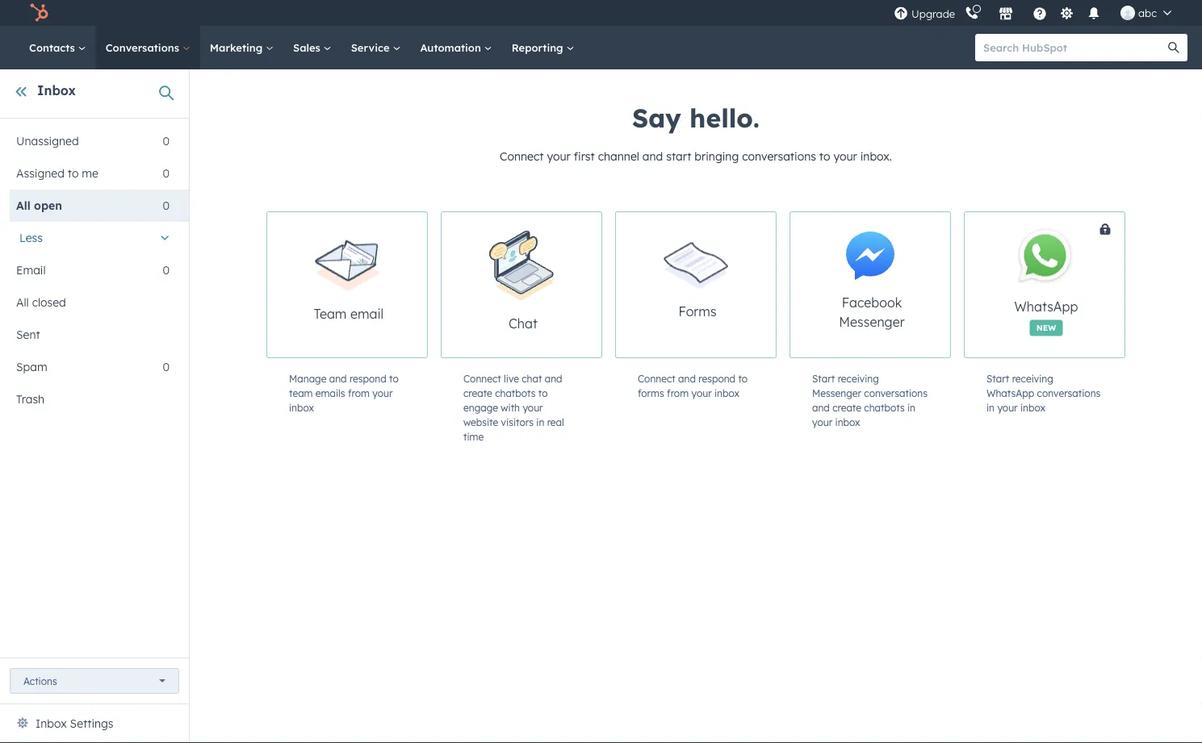 Task type: describe. For each thing, give the bounding box(es) containing it.
inbox inside start receiving whatsapp conversations in your inbox
[[1020, 402, 1045, 414]]

say
[[632, 102, 681, 134]]

Forms checkbox
[[615, 212, 777, 358]]

chat
[[522, 373, 542, 385]]

chat
[[509, 315, 538, 331]]

chatbots inside start receiving messenger conversations and create chatbots in your inbox
[[864, 402, 905, 414]]

to inside connect live chat and create chatbots to engage with your website visitors in real time
[[538, 387, 548, 399]]

notifications button
[[1080, 0, 1108, 26]]

hello.
[[689, 102, 760, 134]]

search image
[[1168, 42, 1179, 53]]

create inside connect live chat and create chatbots to engage with your website visitors in real time
[[463, 387, 492, 399]]

connect for forms
[[638, 373, 675, 385]]

inbox settings
[[36, 717, 113, 731]]

spam
[[16, 360, 47, 374]]

messenger inside start receiving messenger conversations and create chatbots in your inbox
[[812, 387, 861, 399]]

open
[[34, 199, 62, 213]]

and inside connect live chat and create chatbots to engage with your website visitors in real time
[[545, 373, 562, 385]]

all open
[[16, 199, 62, 213]]

your inside start receiving messenger conversations and create chatbots in your inbox
[[812, 416, 833, 428]]

and inside start receiving messenger conversations and create chatbots in your inbox
[[812, 402, 830, 414]]

0 horizontal spatial conversations
[[742, 149, 816, 163]]

unassigned
[[16, 134, 79, 148]]

Chat checkbox
[[441, 212, 602, 358]]

reporting link
[[502, 26, 584, 69]]

Facebook Messenger checkbox
[[790, 212, 951, 358]]

me
[[82, 166, 98, 180]]

and inside the connect and respond to forms from your inbox
[[678, 373, 696, 385]]

your inside connect live chat and create chatbots to engage with your website visitors in real time
[[523, 402, 543, 414]]

facebook messenger
[[839, 295, 905, 330]]

connect live chat and create chatbots to engage with your website visitors in real time
[[463, 373, 564, 443]]

connect left first
[[500, 149, 544, 163]]

sales link
[[283, 26, 341, 69]]

0 for all open
[[163, 199, 170, 213]]

from inside manage and respond to team emails from your inbox
[[348, 387, 370, 399]]

to inside the connect and respond to forms from your inbox
[[738, 373, 748, 385]]

inbox inside start receiving messenger conversations and create chatbots in your inbox
[[835, 416, 860, 428]]

connect for chat
[[463, 373, 501, 385]]

conversations link
[[96, 26, 200, 69]]

respond for forms
[[699, 373, 736, 385]]

receiving for whatsapp
[[1012, 373, 1053, 385]]

0 for email
[[163, 263, 170, 277]]

in inside start receiving whatsapp conversations in your inbox
[[987, 402, 995, 414]]

0 for spam
[[163, 360, 170, 374]]

whatsapp inside option
[[1014, 298, 1078, 315]]

marketing link
[[200, 26, 283, 69]]

email
[[350, 306, 384, 322]]

sales
[[293, 41, 323, 54]]

in inside connect live chat and create chatbots to engage with your website visitors in real time
[[536, 416, 544, 428]]

manage
[[289, 373, 326, 385]]

manage and respond to team emails from your inbox
[[289, 373, 399, 414]]

live
[[504, 373, 519, 385]]

search button
[[1160, 34, 1188, 61]]

trash
[[16, 392, 45, 406]]

gary orlando image
[[1121, 6, 1135, 20]]

service link
[[341, 26, 410, 69]]

facebook
[[842, 295, 902, 311]]

website
[[463, 416, 498, 428]]

abc button
[[1111, 0, 1181, 26]]

all for all closed
[[16, 295, 29, 310]]

0 for assigned to me
[[163, 166, 170, 180]]

team
[[289, 387, 313, 399]]



Task type: vqa. For each thing, say whether or not it's contained in the screenshot.


Task type: locate. For each thing, give the bounding box(es) containing it.
all left closed
[[16, 295, 29, 310]]

1 horizontal spatial respond
[[699, 373, 736, 385]]

inbox settings link
[[36, 714, 113, 734]]

visitors
[[501, 416, 534, 428]]

1 horizontal spatial create
[[832, 402, 861, 414]]

messenger
[[839, 314, 905, 330], [812, 387, 861, 399]]

inbox.
[[860, 149, 892, 163]]

start for start receiving messenger conversations and create chatbots in your inbox
[[812, 373, 835, 385]]

1 vertical spatial create
[[832, 402, 861, 414]]

connect inside connect live chat and create chatbots to engage with your website visitors in real time
[[463, 373, 501, 385]]

bringing
[[695, 149, 739, 163]]

conversations inside start receiving whatsapp conversations in your inbox
[[1037, 387, 1101, 399]]

1 vertical spatial chatbots
[[864, 402, 905, 414]]

hubspot image
[[29, 3, 48, 23]]

0 horizontal spatial in
[[536, 416, 544, 428]]

connect
[[500, 149, 544, 163], [463, 373, 501, 385], [638, 373, 675, 385]]

closed
[[32, 295, 66, 310]]

1 vertical spatial inbox
[[36, 717, 67, 731]]

2 start from the left
[[987, 373, 1009, 385]]

marketing
[[210, 41, 266, 54]]

team
[[314, 306, 347, 322]]

1 0 from the top
[[163, 134, 170, 148]]

connect and respond to forms from your inbox
[[638, 373, 748, 399]]

settings link
[[1057, 4, 1077, 21]]

inbox
[[714, 387, 739, 399], [289, 402, 314, 414], [1020, 402, 1045, 414], [835, 416, 860, 428]]

receiving inside start receiving messenger conversations and create chatbots in your inbox
[[838, 373, 879, 385]]

your
[[547, 149, 571, 163], [833, 149, 857, 163], [372, 387, 393, 399], [691, 387, 712, 399], [523, 402, 543, 414], [997, 402, 1018, 414], [812, 416, 833, 428]]

2 horizontal spatial conversations
[[1037, 387, 1101, 399]]

help button
[[1026, 0, 1054, 26]]

from inside the connect and respond to forms from your inbox
[[667, 387, 689, 399]]

start for start receiving whatsapp conversations in your inbox
[[987, 373, 1009, 385]]

and
[[642, 149, 663, 163], [329, 373, 347, 385], [545, 373, 562, 385], [678, 373, 696, 385], [812, 402, 830, 414]]

4 0 from the top
[[163, 263, 170, 277]]

abc
[[1138, 6, 1157, 19]]

1 horizontal spatial receiving
[[1012, 373, 1053, 385]]

emails
[[316, 387, 345, 399]]

1 respond from the left
[[349, 373, 386, 385]]

hubspot link
[[19, 3, 61, 23]]

1 horizontal spatial in
[[907, 402, 915, 414]]

your inside start receiving whatsapp conversations in your inbox
[[997, 402, 1018, 414]]

channel
[[598, 149, 639, 163]]

2 horizontal spatial in
[[987, 402, 995, 414]]

1 receiving from the left
[[838, 373, 879, 385]]

actions
[[23, 675, 57, 687]]

reporting
[[512, 41, 566, 54]]

automation
[[420, 41, 484, 54]]

chatbots
[[495, 387, 536, 399], [864, 402, 905, 414]]

to inside manage and respond to team emails from your inbox
[[389, 373, 399, 385]]

receiving down facebook messenger
[[838, 373, 879, 385]]

0 vertical spatial messenger
[[839, 314, 905, 330]]

receiving inside start receiving whatsapp conversations in your inbox
[[1012, 373, 1053, 385]]

notifications image
[[1087, 7, 1101, 22]]

trash button
[[10, 383, 170, 416]]

0 for unassigned
[[163, 134, 170, 148]]

assigned
[[16, 166, 65, 180]]

5 0 from the top
[[163, 360, 170, 374]]

1 horizontal spatial from
[[667, 387, 689, 399]]

new
[[1036, 323, 1056, 333]]

respond down forms
[[699, 373, 736, 385]]

in inside start receiving messenger conversations and create chatbots in your inbox
[[907, 402, 915, 414]]

start inside start receiving messenger conversations and create chatbots in your inbox
[[812, 373, 835, 385]]

0 vertical spatial whatsapp
[[1014, 298, 1078, 315]]

1 all from the top
[[16, 199, 31, 213]]

calling icon image
[[965, 6, 979, 21]]

connect up forms
[[638, 373, 675, 385]]

marketplaces image
[[999, 7, 1013, 22]]

conversations
[[106, 41, 182, 54]]

start receiving whatsapp conversations in your inbox
[[987, 373, 1101, 414]]

inbox down contacts link
[[37, 82, 76, 98]]

inbox inside the connect and respond to forms from your inbox
[[714, 387, 739, 399]]

receiving down new
[[1012, 373, 1053, 385]]

2 respond from the left
[[699, 373, 736, 385]]

chatbots inside connect live chat and create chatbots to engage with your website visitors in real time
[[495, 387, 536, 399]]

whatsapp inside start receiving whatsapp conversations in your inbox
[[987, 387, 1034, 399]]

all inside button
[[16, 295, 29, 310]]

1 vertical spatial messenger
[[812, 387, 861, 399]]

3 0 from the top
[[163, 199, 170, 213]]

inbox inside manage and respond to team emails from your inbox
[[289, 402, 314, 414]]

1 vertical spatial whatsapp
[[987, 387, 1034, 399]]

2 all from the top
[[16, 295, 29, 310]]

respond
[[349, 373, 386, 385], [699, 373, 736, 385]]

conversations for start receiving messenger conversations and create chatbots in your inbox
[[864, 387, 928, 399]]

create
[[463, 387, 492, 399], [832, 402, 861, 414]]

sent button
[[10, 319, 170, 351]]

none checkbox containing whatsapp
[[964, 212, 1185, 358]]

inbox inside 'link'
[[36, 717, 67, 731]]

time
[[463, 431, 484, 443]]

your inside the connect and respond to forms from your inbox
[[691, 387, 712, 399]]

menu containing abc
[[892, 0, 1183, 26]]

inbox
[[37, 82, 76, 98], [36, 717, 67, 731]]

Team email checkbox
[[266, 212, 428, 358]]

1 start from the left
[[812, 373, 835, 385]]

menu
[[892, 0, 1183, 26]]

0 vertical spatial create
[[463, 387, 492, 399]]

from right emails
[[348, 387, 370, 399]]

real
[[547, 416, 564, 428]]

1 vertical spatial all
[[16, 295, 29, 310]]

messenger inside option
[[839, 314, 905, 330]]

all for all open
[[16, 199, 31, 213]]

all
[[16, 199, 31, 213], [16, 295, 29, 310]]

with
[[501, 402, 520, 414]]

all left open
[[16, 199, 31, 213]]

forms
[[638, 387, 664, 399]]

upgrade image
[[894, 7, 908, 21]]

in
[[907, 402, 915, 414], [987, 402, 995, 414], [536, 416, 544, 428]]

first
[[574, 149, 595, 163]]

from
[[348, 387, 370, 399], [667, 387, 689, 399]]

all closed
[[16, 295, 66, 310]]

respond inside manage and respond to team emails from your inbox
[[349, 373, 386, 385]]

less
[[19, 231, 43, 245]]

to
[[819, 149, 830, 163], [68, 166, 79, 180], [389, 373, 399, 385], [738, 373, 748, 385], [538, 387, 548, 399]]

start receiving messenger conversations and create chatbots in your inbox
[[812, 373, 928, 428]]

1 horizontal spatial start
[[987, 373, 1009, 385]]

your inside manage and respond to team emails from your inbox
[[372, 387, 393, 399]]

connect inside the connect and respond to forms from your inbox
[[638, 373, 675, 385]]

contacts
[[29, 41, 78, 54]]

0 vertical spatial inbox
[[37, 82, 76, 98]]

whatsapp
[[1014, 298, 1078, 315], [987, 387, 1034, 399]]

inbox for inbox
[[37, 82, 76, 98]]

start
[[666, 149, 691, 163]]

2 receiving from the left
[[1012, 373, 1053, 385]]

whatsapp new
[[1014, 298, 1078, 333]]

2 from from the left
[[667, 387, 689, 399]]

connect up engage on the bottom left
[[463, 373, 501, 385]]

all closed button
[[10, 287, 170, 319]]

0 horizontal spatial respond
[[349, 373, 386, 385]]

automation link
[[410, 26, 502, 69]]

service
[[351, 41, 393, 54]]

respond right manage
[[349, 373, 386, 385]]

engage
[[463, 402, 498, 414]]

settings
[[70, 717, 113, 731]]

forms
[[678, 304, 717, 320]]

start inside start receiving whatsapp conversations in your inbox
[[987, 373, 1009, 385]]

upgrade
[[912, 7, 955, 21]]

conversations for start receiving whatsapp conversations in your inbox
[[1037, 387, 1101, 399]]

0 vertical spatial all
[[16, 199, 31, 213]]

sent
[[16, 328, 40, 342]]

1 horizontal spatial chatbots
[[864, 402, 905, 414]]

inbox left settings
[[36, 717, 67, 731]]

1 horizontal spatial conversations
[[864, 387, 928, 399]]

contacts link
[[19, 26, 96, 69]]

email
[[16, 263, 46, 277]]

conversations
[[742, 149, 816, 163], [864, 387, 928, 399], [1037, 387, 1101, 399]]

say hello.
[[632, 102, 760, 134]]

0 vertical spatial chatbots
[[495, 387, 536, 399]]

from right forms
[[667, 387, 689, 399]]

None checkbox
[[964, 212, 1185, 358]]

inbox for inbox settings
[[36, 717, 67, 731]]

receiving
[[838, 373, 879, 385], [1012, 373, 1053, 385]]

marketplaces button
[[989, 0, 1023, 26]]

help image
[[1033, 7, 1047, 22]]

create inside start receiving messenger conversations and create chatbots in your inbox
[[832, 402, 861, 414]]

start
[[812, 373, 835, 385], [987, 373, 1009, 385]]

0 horizontal spatial receiving
[[838, 373, 879, 385]]

connect your first channel and start bringing conversations to your inbox.
[[500, 149, 892, 163]]

0 horizontal spatial from
[[348, 387, 370, 399]]

0 horizontal spatial start
[[812, 373, 835, 385]]

receiving for messenger
[[838, 373, 879, 385]]

team email
[[314, 306, 384, 322]]

and inside manage and respond to team emails from your inbox
[[329, 373, 347, 385]]

assigned to me
[[16, 166, 98, 180]]

1 from from the left
[[348, 387, 370, 399]]

settings image
[[1060, 7, 1074, 21]]

respond inside the connect and respond to forms from your inbox
[[699, 373, 736, 385]]

Search HubSpot search field
[[975, 34, 1173, 61]]

respond for team email
[[349, 373, 386, 385]]

2 0 from the top
[[163, 166, 170, 180]]

calling icon button
[[958, 2, 986, 24]]

0 horizontal spatial chatbots
[[495, 387, 536, 399]]

0 horizontal spatial create
[[463, 387, 492, 399]]

actions button
[[10, 668, 179, 694]]

conversations inside start receiving messenger conversations and create chatbots in your inbox
[[864, 387, 928, 399]]

0
[[163, 134, 170, 148], [163, 166, 170, 180], [163, 199, 170, 213], [163, 263, 170, 277], [163, 360, 170, 374]]



